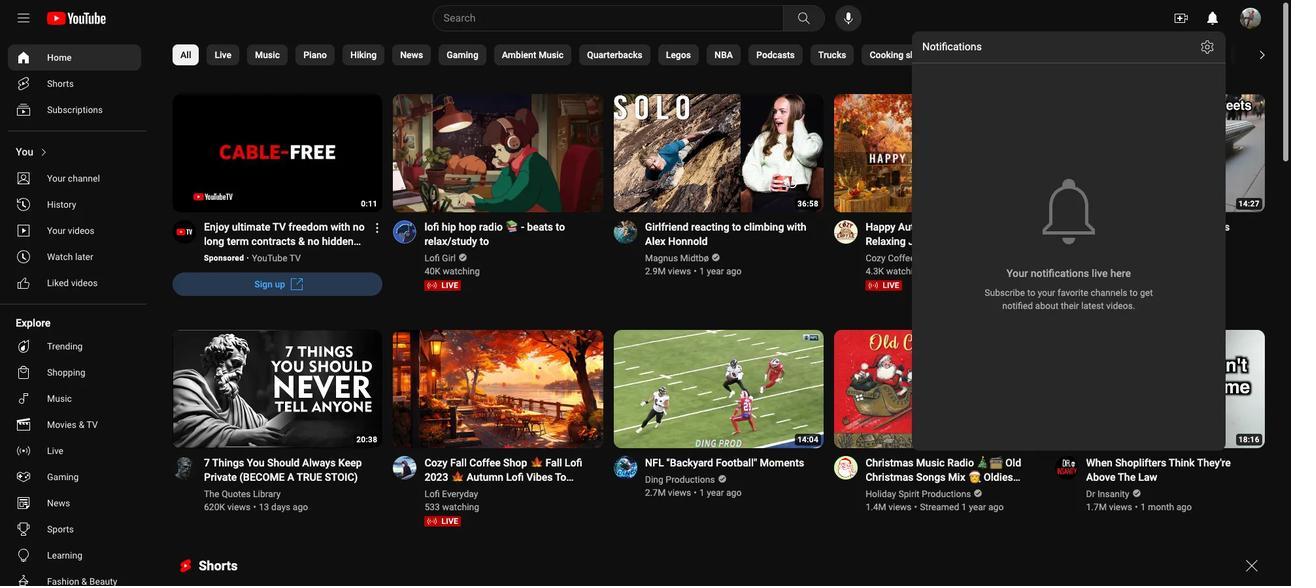 Task type: describe. For each thing, give the bounding box(es) containing it.
1 vertical spatial tv
[[289, 253, 301, 263]]

🎄📻
[[977, 457, 1003, 469]]

the quotes library
[[204, 489, 281, 499]]

14:04 link
[[614, 330, 824, 449]]

to down radio
[[480, 235, 489, 248]]

anti-
[[1161, 221, 1183, 233]]

1 year ago for "backyard
[[699, 487, 742, 498]]

days
[[271, 502, 290, 512]]

cozy for cozy fall coffee shop 🍁 fall lofi 2023 🍁 autumn lofi vibes to make you feel warm and peaceful
[[425, 457, 448, 469]]

go to channel: youtube tv. element
[[252, 253, 301, 263]]

2 tab from the left
[[1055, 44, 1099, 65]]

videos for liked videos
[[71, 278, 98, 288]]

dr insanity image
[[1055, 456, 1078, 480]]

0 vertical spatial 🍁
[[530, 457, 543, 469]]

2.9m views
[[645, 266, 691, 276]]

-
[[521, 221, 525, 233]]

everyday
[[442, 489, 478, 499]]

happy autumn morning & relaxing jazz instrumental music at outdoor coffee shop ambience for working
[[866, 221, 1025, 276]]

2 christmas from the top
[[866, 471, 914, 483]]

games
[[1188, 50, 1215, 60]]

20 minutes, 38 seconds element
[[356, 435, 377, 444]]

music right pop
[[1257, 50, 1282, 60]]

1 for when
[[1141, 502, 1146, 512]]

2 vertical spatial &
[[79, 420, 84, 430]]

shopping
[[47, 367, 85, 378]]

notifications
[[922, 41, 982, 53]]

action-
[[1115, 50, 1145, 60]]

lofi everyday link
[[425, 487, 481, 500]]

views for 7 things you should always keep private  (become a true stoic)
[[227, 502, 251, 512]]

ago down oldies
[[988, 502, 1004, 512]]

mix
[[948, 471, 965, 483]]

nfl "backyard football" moments by ding productions 2,766,390 views 1 year ago 14 minutes, 4 seconds element
[[645, 456, 804, 470]]

hip
[[442, 221, 456, 233]]

for
[[866, 264, 879, 276]]

620k
[[204, 502, 225, 512]]

lofi everyday 533 watching
[[425, 489, 480, 512]]

"backyard
[[667, 457, 713, 469]]

christmas music radio 🎄📻 old christmas songs mix 🎅 oldies christmas music 2022 by holiday spirit productions 1,434,995 views streamed 1 year ago 8 hours, 4 minutes element
[[866, 456, 1029, 498]]

1.7m
[[1086, 502, 1107, 512]]

lofi girl image
[[393, 220, 417, 244]]

podcasts
[[756, 50, 795, 60]]

your channel
[[47, 173, 100, 184]]

2.7m
[[645, 487, 666, 498]]

shoplifters
[[1115, 457, 1166, 469]]

0:11
[[361, 199, 377, 208]]

nyc is building anti-homeless streets…
[[1086, 221, 1230, 248]]

14 minutes, 27 seconds element
[[1239, 199, 1260, 208]]

liked
[[47, 278, 69, 288]]

11 seconds element
[[361, 199, 377, 208]]

ultimate
[[232, 221, 270, 233]]

cooking shows
[[870, 50, 932, 60]]

views for when shoplifters think they're above the law
[[1109, 502, 1132, 512]]

1 down '2022'
[[962, 502, 967, 512]]

at
[[866, 250, 875, 262]]

movies & tv
[[47, 420, 98, 430]]

1.3m views
[[1086, 266, 1132, 276]]

📚
[[505, 221, 518, 233]]

sign up
[[254, 279, 285, 289]]

alex
[[645, 235, 666, 248]]

get
[[1140, 288, 1153, 298]]

620k views
[[204, 502, 251, 512]]

nfl "backyard football" moments link
[[645, 456, 804, 470]]

14 minutes, 4 seconds element
[[798, 435, 819, 444]]

watching inside the lofi everyday 533 watching
[[442, 502, 479, 512]]

year for "backyard
[[707, 487, 724, 498]]

always
[[302, 457, 336, 469]]

1 fall from the left
[[450, 457, 467, 469]]

legos
[[666, 50, 691, 60]]

subscribe
[[985, 288, 1025, 298]]

& inside "happy autumn morning & relaxing jazz instrumental music at outdoor coffee shop ambience for working"
[[979, 221, 986, 233]]

building
[[1120, 221, 1158, 233]]

private
[[204, 471, 237, 483]]

christmas music radio 🎄📻 old christmas songs mix 🎅 oldies christmas music 2022
[[866, 457, 1021, 498]]

sponsored
[[204, 254, 244, 263]]

the quotes library image
[[173, 456, 196, 480]]

1 year ago for reacting
[[699, 266, 742, 276]]

to left the get
[[1130, 288, 1138, 298]]

when shoplifters think they're above the law
[[1086, 457, 1231, 483]]

action-adventure games
[[1115, 50, 1215, 60]]

live status for lofi hip hop radio 📚 - beats to relax/study to
[[425, 280, 461, 291]]

nfl
[[645, 457, 664, 469]]

think
[[1169, 457, 1195, 469]]

0 horizontal spatial shorts
[[47, 78, 74, 89]]

girlfriend reacting to climbing with alex honnold by magnus midtbø 2,985,267 views 1 year ago 36 minutes from your watch later playlist element
[[645, 220, 808, 249]]

reacting
[[691, 221, 729, 233]]

lofi
[[425, 221, 439, 233]]

views for nfl "backyard football" moments
[[668, 487, 691, 498]]

lofi hip hop radio 📚 - beats to relax/study to by lofi girl 299,617,567 views element
[[425, 220, 588, 249]]

news inside tab list
[[400, 50, 423, 60]]

to left your
[[1027, 288, 1035, 298]]

peaceful
[[425, 500, 466, 512]]

tv for &
[[86, 420, 98, 430]]

holiday spirit productions image
[[834, 456, 858, 480]]

music down 'songs'
[[916, 485, 945, 498]]

2022
[[947, 485, 971, 498]]

live inside tab list
[[215, 50, 231, 60]]

0 vertical spatial you
[[16, 146, 34, 158]]

the inside when shoplifters think they're above the law
[[1118, 471, 1136, 483]]

watch
[[47, 252, 73, 262]]

2.9m
[[645, 266, 666, 276]]

contracts
[[251, 235, 296, 248]]

christmas music radio 🎄📻 old christmas songs mix 🎅 oldies christmas music 2022 link
[[866, 456, 1029, 498]]

lofi inside the lofi everyday 533 watching
[[425, 489, 440, 499]]

533
[[425, 502, 440, 512]]

freedom
[[288, 221, 328, 233]]

enjoy ultimate tv freedom with no long term contracts & no hidden fees.
[[204, 221, 365, 262]]

explore
[[16, 317, 51, 329]]

cozy fall coffee shop 🍁 fall lofi 2023 🍁 autumn lofi vibes to make you feel warm and peaceful by lofi everyday  125,377 views element
[[425, 456, 588, 512]]

🎅
[[968, 471, 981, 483]]

holiday spirit productions link
[[866, 487, 972, 500]]

2.7m views
[[645, 487, 691, 498]]

ad - enjoy ultimate tv freedom with no long term contracts & no hidden fees. - 11 seconds - watch across your devices and start streaming the tv you love. - youtube tv - play video element
[[204, 220, 367, 262]]

live for cozy fall coffee shop 🍁 fall lofi 2023 🍁 autumn lofi vibes to make you feel warm and peaceful
[[442, 517, 458, 526]]

music up movies
[[47, 394, 72, 404]]

magnus midtbø link
[[645, 252, 710, 265]]

2 vertical spatial year
[[969, 502, 986, 512]]

moments
[[760, 457, 804, 469]]

autumn inside "happy autumn morning & relaxing jazz instrumental music at outdoor coffee shop ambience for working"
[[898, 221, 935, 233]]

shop inside "happy autumn morning & relaxing jazz instrumental music at outdoor coffee shop ambience for working"
[[952, 250, 976, 262]]

2 fall from the left
[[546, 457, 562, 469]]

to right beats
[[556, 221, 565, 233]]

true
[[297, 471, 322, 483]]

you inside 7 things you should always keep private  (become a true stoic)
[[247, 457, 265, 469]]

instrumental
[[933, 235, 992, 248]]

girlfriend reacting to climbing with alex honnold
[[645, 221, 807, 248]]

lofi girl
[[425, 253, 456, 263]]

cozy coffee shop image
[[834, 220, 858, 244]]

lofi inside "lofi girl" link
[[425, 253, 440, 263]]

law
[[1138, 471, 1157, 483]]

streamed 1 year ago
[[920, 502, 1004, 512]]

shop inside the cozy fall coffee shop 🍁 fall lofi 2023 🍁 autumn lofi vibes to make you feel warm and peaceful
[[503, 457, 527, 469]]

liked videos
[[47, 278, 98, 288]]

sports
[[47, 524, 74, 535]]

when shoplifters think they're above the law link
[[1086, 456, 1249, 485]]

channels
[[1091, 288, 1127, 298]]

your for your notifications live here
[[1007, 267, 1028, 280]]

pop music
[[1239, 50, 1282, 60]]



Task type: locate. For each thing, give the bounding box(es) containing it.
ago down football" on the bottom of the page
[[726, 487, 742, 498]]

your for your channel
[[47, 173, 66, 184]]

music left piano
[[255, 50, 280, 60]]

year down '2022'
[[969, 502, 986, 512]]

0 vertical spatial no
[[353, 221, 365, 233]]

dr insanity
[[1086, 489, 1129, 499]]

0 horizontal spatial you
[[16, 146, 34, 158]]

live down 40k watching
[[442, 281, 458, 290]]

lofi up 533
[[425, 489, 440, 499]]

no
[[353, 221, 365, 233], [308, 235, 319, 248]]

🍁 up vibes
[[530, 457, 543, 469]]

coffee inside the cozy fall coffee shop 🍁 fall lofi 2023 🍁 autumn lofi vibes to make you feel warm and peaceful
[[469, 457, 501, 469]]

live for lofi hip hop radio 📚 - beats to relax/study to
[[442, 281, 458, 290]]

1 vertical spatial shorts
[[199, 558, 238, 574]]

1 horizontal spatial tab
[[1055, 44, 1099, 65]]

2 vertical spatial your
[[1007, 267, 1028, 280]]

coffee up working
[[888, 253, 915, 263]]

youtube
[[252, 253, 287, 263]]

views down insanity
[[1109, 502, 1132, 512]]

notified
[[1002, 301, 1033, 311]]

cozy inside the cozy fall coffee shop 🍁 fall lofi 2023 🍁 autumn lofi vibes to make you feel warm and peaceful
[[425, 457, 448, 469]]

up
[[275, 279, 285, 289]]

videos down later
[[71, 278, 98, 288]]

sign
[[254, 279, 273, 289]]

1 vertical spatial &
[[298, 235, 305, 248]]

oldies
[[984, 471, 1013, 483]]

0 horizontal spatial coffee
[[469, 457, 501, 469]]

your up subscribe
[[1007, 267, 1028, 280]]

football"
[[716, 457, 757, 469]]

stoic)
[[325, 471, 358, 483]]

no up the hidden
[[353, 221, 365, 233]]

nfl "backyard football" moments
[[645, 457, 804, 469]]

adventure
[[1145, 50, 1185, 60]]

0 vertical spatial your
[[47, 173, 66, 184]]

0 horizontal spatial fall
[[450, 457, 467, 469]]

tv right movies
[[86, 420, 98, 430]]

tab list containing all
[[173, 37, 1291, 73]]

streamed
[[920, 502, 959, 512]]

you link
[[8, 139, 141, 165], [8, 139, 141, 165]]

0 horizontal spatial tv
[[86, 420, 98, 430]]

with for freedom
[[331, 221, 350, 233]]

1 horizontal spatial productions
[[922, 489, 971, 499]]

1 horizontal spatial shop
[[917, 253, 938, 263]]

ding productions link
[[645, 473, 716, 486]]

1 horizontal spatial tv
[[273, 221, 286, 233]]

0 vertical spatial cozy
[[866, 253, 886, 263]]

2 vertical spatial christmas
[[866, 485, 914, 498]]

1 down ding productions link
[[699, 487, 705, 498]]

jazz
[[908, 235, 930, 248]]

cozy
[[866, 253, 886, 263], [425, 457, 448, 469]]

0:11 button
[[173, 94, 383, 214]]

coffee inside cozy coffee shop 4.3k watching
[[888, 253, 915, 263]]

home link
[[8, 44, 141, 71], [8, 44, 141, 71]]

0 horizontal spatial live
[[47, 446, 63, 456]]

coffee up feel
[[469, 457, 501, 469]]

girlfriend reacting to climbing with alex honnold link
[[645, 220, 808, 249]]

1 vertical spatial news
[[47, 498, 70, 509]]

0 horizontal spatial &
[[79, 420, 84, 430]]

year down the midtbø
[[707, 266, 724, 276]]

autumn inside the cozy fall coffee shop 🍁 fall lofi 2023 🍁 autumn lofi vibes to make you feel warm and peaceful
[[467, 471, 504, 483]]

no down freedom
[[308, 235, 319, 248]]

tab list
[[173, 37, 1291, 73]]

when shoplifters think they're above the law by dr insanity 1,797,648 views 1 month ago 18 minutes element
[[1086, 456, 1249, 485]]

watching down everyday
[[442, 502, 479, 512]]

here
[[1110, 267, 1131, 280]]

2 horizontal spatial tv
[[289, 253, 301, 263]]

cozy up the "2023"
[[425, 457, 448, 469]]

nyc is building anti-homeless streets… by cash jordan 1,324,539 views 3 days ago 14 minutes, 27 seconds element
[[1086, 220, 1249, 249]]

tv up contracts
[[273, 221, 286, 233]]

2 horizontal spatial &
[[979, 221, 986, 233]]

views right live
[[1109, 266, 1132, 276]]

cozy up the for
[[866, 253, 886, 263]]

0 vertical spatial shorts
[[47, 78, 74, 89]]

1 1 year ago from the top
[[699, 266, 742, 276]]

ago
[[726, 266, 742, 276], [726, 487, 742, 498], [293, 502, 308, 512], [988, 502, 1004, 512], [1177, 502, 1192, 512]]

music up ambience
[[995, 235, 1024, 248]]

live down movies
[[47, 446, 63, 456]]

hidden
[[322, 235, 354, 248]]

1 year ago down 'nfl "backyard football" moments by ding productions 2,766,390 views 1 year ago 14 minutes, 4 seconds' element
[[699, 487, 742, 498]]

1 horizontal spatial live
[[215, 50, 231, 60]]

shop down jazz on the right of the page
[[917, 253, 938, 263]]

0 vertical spatial &
[[979, 221, 986, 233]]

🍁 up everyday
[[451, 471, 464, 483]]

piano
[[303, 50, 327, 60]]

0 vertical spatial autumn
[[898, 221, 935, 233]]

you inside the cozy fall coffee shop 🍁 fall lofi 2023 🍁 autumn lofi vibes to make you feel warm and peaceful
[[453, 485, 471, 498]]

1.3m
[[1086, 266, 1107, 276]]

videos for your videos
[[68, 226, 95, 236]]

radio
[[479, 221, 503, 233]]

with inside girlfriend reacting to climbing with alex honnold
[[787, 221, 807, 233]]

None search field
[[409, 5, 827, 31]]

happy autumn morning & relaxing jazz instrumental music at outdoor coffee shop ambience for working by cozy coffee shop 1,780,405 views element
[[866, 220, 1029, 276]]

fall up to
[[546, 457, 562, 469]]

tab
[[1005, 44, 1047, 65], [1055, 44, 1099, 65]]

1 vertical spatial cozy
[[425, 457, 448, 469]]

dr insanity link
[[1086, 487, 1130, 500]]

2 vertical spatial you
[[453, 485, 471, 498]]

ding
[[645, 474, 664, 485]]

1 left month
[[1141, 502, 1146, 512]]

0 horizontal spatial autumn
[[467, 471, 504, 483]]

notifications
[[1031, 267, 1089, 280]]

0 horizontal spatial gaming
[[47, 472, 79, 482]]

live right all
[[215, 50, 231, 60]]

1 year ago down the midtbø
[[699, 266, 742, 276]]

the
[[1118, 471, 1136, 483], [204, 489, 219, 499]]

productions
[[666, 474, 715, 485], [922, 489, 971, 499]]

20:38
[[356, 435, 377, 444]]

music inside "happy autumn morning & relaxing jazz instrumental music at outdoor coffee shop ambience for working"
[[995, 235, 1024, 248]]

1 horizontal spatial autumn
[[898, 221, 935, 233]]

1 horizontal spatial the
[[1118, 471, 1136, 483]]

shows
[[906, 50, 932, 60]]

2 horizontal spatial shop
[[952, 250, 976, 262]]

watching down cozy coffee shop link
[[886, 266, 923, 276]]

coffee inside "happy autumn morning & relaxing jazz instrumental music at outdoor coffee shop ambience for working"
[[918, 250, 949, 262]]

1 christmas from the top
[[866, 457, 914, 469]]

views for christmas music radio 🎄📻 old christmas songs mix 🎅 oldies christmas music 2022
[[889, 502, 912, 512]]

0 vertical spatial 1 year ago
[[699, 266, 742, 276]]

0 horizontal spatial shop
[[503, 457, 527, 469]]

ago for shoplifters
[[1177, 502, 1192, 512]]

1 with from the left
[[331, 221, 350, 233]]

your
[[1038, 288, 1055, 298]]

live down working
[[883, 281, 900, 290]]

& down freedom
[[298, 235, 305, 248]]

1 vertical spatial 🍁
[[451, 471, 464, 483]]

nyc
[[1086, 221, 1107, 233]]

0 horizontal spatial tab
[[1005, 44, 1047, 65]]

year for reacting
[[707, 266, 724, 276]]

and
[[526, 485, 544, 498]]

lofi girl link
[[425, 252, 457, 265]]

videos.
[[1106, 301, 1135, 311]]

shopping link
[[8, 360, 141, 386], [8, 360, 141, 386]]

18 minutes, 16 seconds element
[[1239, 435, 1260, 444]]

with for climbing
[[787, 221, 807, 233]]

1 vertical spatial live
[[47, 446, 63, 456]]

go to channel: youtube tv. image
[[173, 220, 196, 244]]

live down peaceful
[[442, 517, 458, 526]]

ding productions image
[[614, 456, 637, 480]]

enjoy
[[204, 221, 229, 233]]

happy autumn morning & relaxing jazz instrumental music at outdoor coffee shop ambience for working link
[[866, 220, 1029, 276]]

40k
[[425, 266, 441, 276]]

live status for cozy fall coffee shop 🍁 fall lofi 2023 🍁 autumn lofi vibes to make you feel warm and peaceful
[[425, 516, 461, 527]]

views down ding productions
[[668, 487, 691, 498]]

with inside enjoy ultimate tv freedom with no long term contracts & no hidden fees.
[[331, 221, 350, 233]]

2 vertical spatial tv
[[86, 420, 98, 430]]

1 vertical spatial the
[[204, 489, 219, 499]]

they're
[[1197, 457, 1231, 469]]

1 for girlfriend
[[699, 266, 705, 276]]

productions down "backyard on the bottom right of the page
[[666, 474, 715, 485]]

trucks
[[818, 50, 846, 60]]

ago for things
[[293, 502, 308, 512]]

1 horizontal spatial &
[[298, 235, 305, 248]]

cozy inside cozy coffee shop 4.3k watching
[[866, 253, 886, 263]]

1 vertical spatial no
[[308, 235, 319, 248]]

0 vertical spatial gaming
[[447, 50, 478, 60]]

productions up streamed
[[922, 489, 971, 499]]

Sign up text field
[[254, 279, 285, 289]]

subscriptions link
[[8, 97, 141, 123], [8, 97, 141, 123]]

1 vertical spatial videos
[[71, 278, 98, 288]]

avatar image image
[[1240, 8, 1261, 29]]

views down quotes
[[227, 502, 251, 512]]

0 vertical spatial videos
[[68, 226, 95, 236]]

autumn up jazz on the right of the page
[[898, 221, 935, 233]]

36 minutes, 58 seconds element
[[798, 199, 819, 208]]

your up watch
[[47, 226, 66, 236]]

1 horizontal spatial you
[[247, 457, 265, 469]]

tab left action-
[[1055, 44, 1099, 65]]

7 things you should always keep private  (become a true stoic) by the quotes library 620,566 views 13 days ago 20 minutes element
[[204, 456, 367, 485]]

tv inside enjoy ultimate tv freedom with no long term contracts & no hidden fees.
[[273, 221, 286, 233]]

1 vertical spatial gaming
[[47, 472, 79, 482]]

14:04
[[798, 435, 819, 444]]

movies
[[47, 420, 76, 430]]

shop up vibes
[[503, 457, 527, 469]]

live
[[1092, 267, 1108, 280]]

1 horizontal spatial shorts
[[199, 558, 238, 574]]

shorts down home
[[47, 78, 74, 89]]

honnold
[[668, 235, 708, 248]]

with down 36:58
[[787, 221, 807, 233]]

watching inside cozy coffee shop 4.3k watching
[[886, 266, 923, 276]]

the down shoplifters
[[1118, 471, 1136, 483]]

1 down the midtbø
[[699, 266, 705, 276]]

0 vertical spatial live
[[215, 50, 231, 60]]

lofi everyday image
[[393, 456, 417, 480]]

sign up link
[[173, 272, 383, 296]]

nyc is building anti-homeless streets… link
[[1086, 220, 1249, 249]]

live status down 40k watching
[[425, 280, 461, 291]]

christmas
[[866, 457, 914, 469], [866, 471, 914, 483], [866, 485, 914, 498]]

news up sports
[[47, 498, 70, 509]]

1 horizontal spatial no
[[353, 221, 365, 233]]

0 vertical spatial year
[[707, 266, 724, 276]]

live status down peaceful
[[425, 516, 461, 527]]

0 horizontal spatial news
[[47, 498, 70, 509]]

the inside the quotes library link
[[204, 489, 219, 499]]

home
[[47, 52, 72, 63]]

1 horizontal spatial fall
[[546, 457, 562, 469]]

0 vertical spatial news
[[400, 50, 423, 60]]

pop
[[1239, 50, 1255, 60]]

cozy for cozy coffee shop 4.3k watching
[[866, 253, 886, 263]]

gaming down movies
[[47, 472, 79, 482]]

streets…
[[1086, 235, 1127, 248]]

subscriptions
[[47, 105, 103, 115]]

1 horizontal spatial with
[[787, 221, 807, 233]]

news right hiking
[[400, 50, 423, 60]]

with up the hidden
[[331, 221, 350, 233]]

ago for reacting
[[726, 266, 742, 276]]

1 vertical spatial autumn
[[467, 471, 504, 483]]

to right reacting
[[732, 221, 741, 233]]

music right ambient
[[539, 50, 564, 60]]

0 vertical spatial tv
[[273, 221, 286, 233]]

2 with from the left
[[787, 221, 807, 233]]

your for your videos
[[47, 226, 66, 236]]

7
[[204, 457, 210, 469]]

fall up everyday
[[450, 457, 467, 469]]

1 vertical spatial productions
[[922, 489, 971, 499]]

🍁
[[530, 457, 543, 469], [451, 471, 464, 483]]

live status for happy autumn morning & relaxing jazz instrumental music at outdoor coffee shop ambience for working
[[866, 280, 902, 291]]

morning
[[938, 221, 977, 233]]

0 horizontal spatial productions
[[666, 474, 715, 485]]

homeless
[[1183, 221, 1230, 233]]

0 horizontal spatial no
[[308, 235, 319, 248]]

0 horizontal spatial 🍁
[[451, 471, 464, 483]]

live status down 4.3k
[[866, 280, 902, 291]]

make
[[425, 485, 450, 498]]

watching down girl
[[443, 266, 480, 276]]

0 vertical spatial the
[[1118, 471, 1136, 483]]

live status
[[425, 280, 461, 291], [866, 280, 902, 291], [425, 516, 461, 527]]

gaming left ambient
[[447, 50, 478, 60]]

insanity
[[1098, 489, 1129, 499]]

tab right comedy
[[1005, 44, 1047, 65]]

lofi up warm
[[506, 471, 524, 483]]

0 vertical spatial christmas
[[866, 457, 914, 469]]

fees.
[[204, 250, 227, 262]]

year down 'nfl "backyard football" moments by ding productions 2,766,390 views 1 year ago 14 minutes, 4 seconds' element
[[707, 487, 724, 498]]

views down spirit
[[889, 502, 912, 512]]

& up instrumental at the top right of the page
[[979, 221, 986, 233]]

20:38 link
[[173, 330, 383, 449]]

2 horizontal spatial coffee
[[918, 250, 949, 262]]

your videos
[[47, 226, 95, 236]]

1 for nfl
[[699, 487, 705, 498]]

Search text field
[[444, 10, 780, 27]]

1 vertical spatial you
[[247, 457, 265, 469]]

live for happy autumn morning & relaxing jazz instrumental music at outdoor coffee shop ambience for working
[[883, 281, 900, 290]]

to
[[556, 221, 565, 233], [732, 221, 741, 233], [480, 235, 489, 248], [1027, 288, 1035, 298], [1130, 288, 1138, 298]]

views down magnus midtbø link
[[668, 266, 691, 276]]

watching
[[443, 266, 480, 276], [886, 266, 923, 276], [442, 502, 479, 512]]

tv right 'youtube'
[[289, 253, 301, 263]]

shorts down 620k
[[199, 558, 238, 574]]

to inside girlfriend reacting to climbing with alex honnold
[[732, 221, 741, 233]]

ago right month
[[1177, 502, 1192, 512]]

2 1 year ago from the top
[[699, 487, 742, 498]]

coffee down jazz on the right of the page
[[918, 250, 949, 262]]

1 horizontal spatial coffee
[[888, 253, 915, 263]]

1 vertical spatial your
[[47, 226, 66, 236]]

music up 'songs'
[[916, 457, 945, 469]]

shop down instrumental at the top right of the page
[[952, 250, 976, 262]]

0 horizontal spatial cozy
[[425, 457, 448, 469]]

shop inside cozy coffee shop 4.3k watching
[[917, 253, 938, 263]]

2023
[[425, 471, 448, 483]]

subscribe to your favorite channels to get notified about their latest videos.
[[985, 288, 1155, 311]]

1 tab from the left
[[1005, 44, 1047, 65]]

hop
[[459, 221, 476, 233]]

ambience
[[978, 250, 1025, 262]]

1 horizontal spatial news
[[400, 50, 423, 60]]

cash jordan image
[[1055, 220, 1078, 244]]

0 vertical spatial productions
[[666, 474, 715, 485]]

magnus midtbø image
[[614, 220, 637, 244]]

1 vertical spatial year
[[707, 487, 724, 498]]

history link
[[8, 192, 141, 218], [8, 192, 141, 218]]

music
[[255, 50, 280, 60], [539, 50, 564, 60], [1257, 50, 1282, 60], [995, 235, 1024, 248], [47, 394, 72, 404], [916, 457, 945, 469], [916, 485, 945, 498]]

14:27
[[1239, 199, 1260, 208]]

ago right days
[[293, 502, 308, 512]]

hiking
[[350, 50, 377, 60]]

cooking
[[870, 50, 904, 60]]

0 horizontal spatial with
[[331, 221, 350, 233]]

36:58
[[798, 199, 819, 208]]

learning
[[47, 550, 82, 561]]

ago down girlfriend reacting to climbing with alex honnold link
[[726, 266, 742, 276]]

0 horizontal spatial the
[[204, 489, 219, 499]]

1 horizontal spatial 🍁
[[530, 457, 543, 469]]

2 horizontal spatial you
[[453, 485, 471, 498]]

views for girlfriend reacting to climbing with alex honnold
[[668, 266, 691, 276]]

1 vertical spatial 1 year ago
[[699, 487, 742, 498]]

the up 620k
[[204, 489, 219, 499]]

1 horizontal spatial cozy
[[866, 253, 886, 263]]

18:16 link
[[1055, 330, 1265, 449]]

autumn up feel
[[467, 471, 504, 483]]

your up history
[[47, 173, 66, 184]]

& right movies
[[79, 420, 84, 430]]

4.3k
[[866, 266, 884, 276]]

feel
[[473, 485, 493, 498]]

lofi up 40k
[[425, 253, 440, 263]]

& inside enjoy ultimate tv freedom with no long term contracts & no hidden fees.
[[298, 235, 305, 248]]

comedy
[[956, 50, 990, 60]]

1 vertical spatial christmas
[[866, 471, 914, 483]]

videos up later
[[68, 226, 95, 236]]

ago for "backyard
[[726, 487, 742, 498]]

warm
[[495, 485, 523, 498]]

autumn
[[898, 221, 935, 233], [467, 471, 504, 483]]

lofi up to
[[565, 457, 582, 469]]

1 horizontal spatial gaming
[[447, 50, 478, 60]]

tv for ultimate
[[273, 221, 286, 233]]

3 christmas from the top
[[866, 485, 914, 498]]



Task type: vqa. For each thing, say whether or not it's contained in the screenshot.
2nd Branded from left
no



